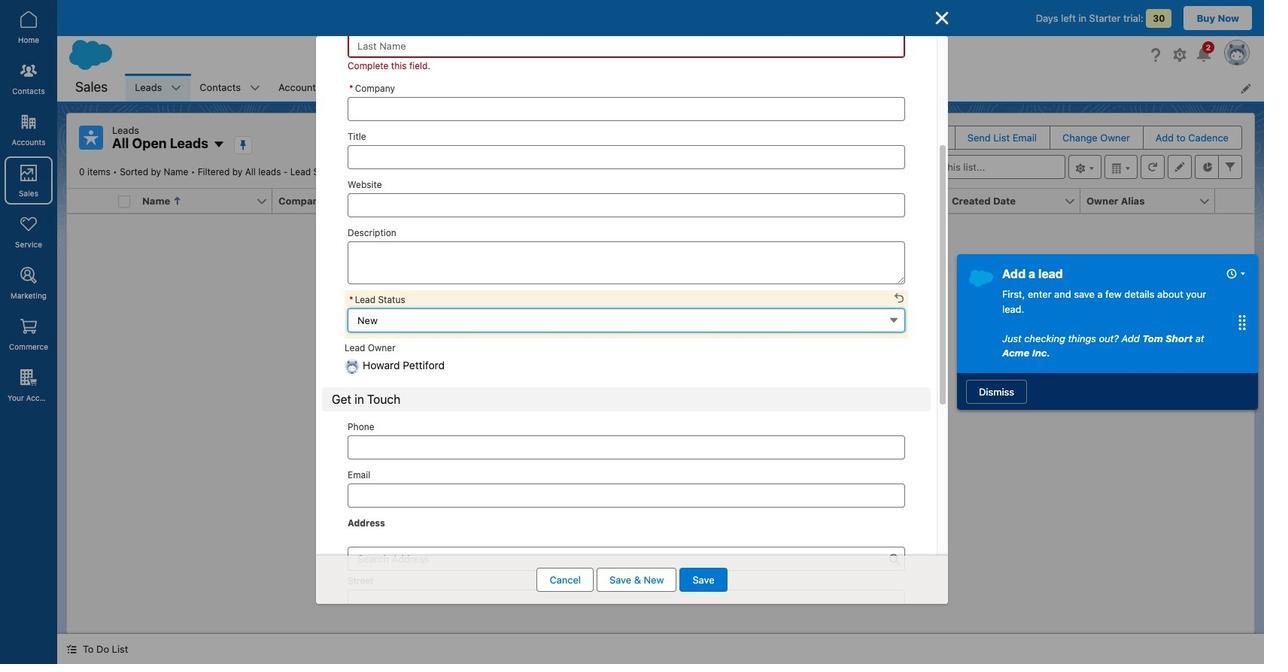 Task type: vqa. For each thing, say whether or not it's contained in the screenshot.
Cell in All Open Leads|Leads|List View Element
yes



Task type: locate. For each thing, give the bounding box(es) containing it.
email element
[[677, 189, 821, 214]]

lead status element
[[812, 189, 955, 214]]

cell
[[112, 189, 136, 214]]

2 list item from the left
[[191, 74, 270, 102]]

all open leads status
[[79, 166, 350, 178]]

cell inside all open leads|leads|list view element
[[112, 189, 136, 214]]

inverse image
[[934, 9, 952, 27]]

action image
[[1216, 189, 1255, 213]]

3 list item from the left
[[270, 74, 350, 102]]

status
[[431, 321, 891, 502]]

all open leads|leads|list view element
[[66, 113, 1256, 635]]

list item
[[126, 74, 191, 102], [191, 74, 270, 102], [270, 74, 350, 102], [350, 74, 450, 102], [698, 74, 758, 102]]

None text field
[[348, 241, 906, 284], [348, 484, 906, 509], [348, 241, 906, 284], [348, 484, 906, 509]]

None text field
[[348, 97, 906, 121], [348, 145, 906, 169], [348, 193, 906, 217], [348, 436, 906, 460], [348, 97, 906, 121], [348, 145, 906, 169], [348, 193, 906, 217], [348, 436, 906, 460]]

list
[[126, 74, 1265, 102]]



Task type: describe. For each thing, give the bounding box(es) containing it.
5 list item from the left
[[698, 74, 758, 102]]

Lead Status - Current Selection: New button
[[348, 308, 906, 332]]

item number element
[[67, 189, 112, 214]]

phone element
[[542, 189, 686, 214]]

4 list item from the left
[[350, 74, 450, 102]]

action element
[[1216, 189, 1255, 214]]

Last Name text field
[[348, 34, 906, 58]]

select list display image
[[1105, 155, 1138, 179]]

created date element
[[946, 189, 1090, 214]]

state/province element
[[407, 189, 551, 214]]

item number image
[[67, 189, 112, 213]]

text default image
[[66, 645, 77, 655]]

1 list item from the left
[[126, 74, 191, 102]]

owner alias element
[[1081, 189, 1225, 214]]

name element
[[136, 189, 282, 214]]

Search All Open Leads list view. search field
[[885, 155, 1066, 179]]

company element
[[273, 189, 416, 214]]

list view controls image
[[1069, 155, 1102, 179]]



